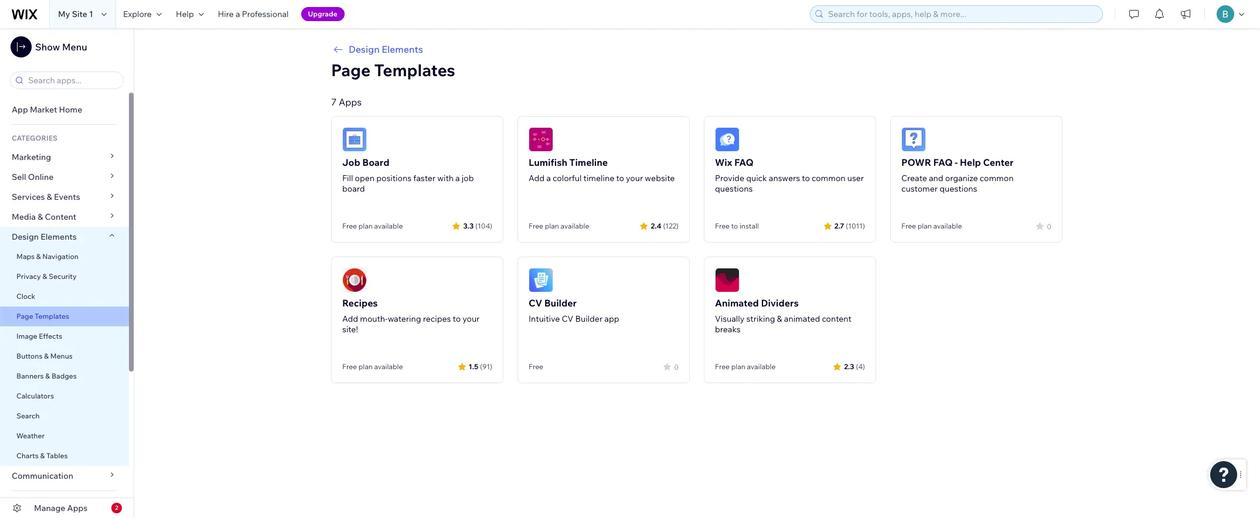 Task type: locate. For each thing, give the bounding box(es) containing it.
manage
[[34, 503, 65, 514]]

plan for visually
[[732, 362, 746, 371]]

to left install
[[732, 222, 738, 230]]

free plan available for watering
[[342, 362, 403, 371]]

(1011)
[[846, 221, 866, 230]]

positions
[[377, 173, 412, 184]]

questions down -
[[940, 184, 978, 194]]

0 vertical spatial page templates
[[331, 60, 456, 80]]

page
[[331, 60, 371, 80], [16, 312, 33, 321]]

website
[[645, 173, 675, 184]]

free plan available down customer
[[902, 222, 962, 230]]

0 horizontal spatial cv
[[529, 297, 542, 309]]

& right maps
[[36, 252, 41, 261]]

& left badges
[[45, 372, 50, 381]]

1 horizontal spatial templates
[[374, 60, 456, 80]]

plan down breaks
[[732, 362, 746, 371]]

plan down colorful
[[545, 222, 559, 230]]

1 horizontal spatial questions
[[940, 184, 978, 194]]

1 vertical spatial help
[[960, 157, 982, 168]]

1 vertical spatial apps
[[67, 503, 88, 514]]

design up 7 apps
[[349, 43, 380, 55]]

services
[[12, 192, 45, 202]]

common down center
[[980, 173, 1014, 184]]

available for a
[[561, 222, 590, 230]]

1 vertical spatial templates
[[35, 312, 69, 321]]

help right -
[[960, 157, 982, 168]]

page templates link
[[0, 307, 129, 327]]

a inside 'lumifish timeline add a colorful timeline to your website'
[[547, 173, 551, 184]]

marketing link
[[0, 147, 129, 167]]

free down customer
[[902, 222, 917, 230]]

user
[[848, 173, 864, 184]]

free for fill
[[342, 222, 357, 230]]

free plan available down site!
[[342, 362, 403, 371]]

1 horizontal spatial your
[[626, 173, 643, 184]]

questions inside wix faq provide quick answers to common user questions
[[715, 184, 753, 194]]

customer
[[902, 184, 938, 194]]

faster
[[414, 173, 436, 184]]

faq for -
[[934, 157, 953, 168]]

1 horizontal spatial 0
[[1047, 222, 1052, 231]]

1 questions from the left
[[715, 184, 753, 194]]

0 vertical spatial help
[[176, 9, 194, 19]]

0 horizontal spatial templates
[[35, 312, 69, 321]]

free right (104)
[[529, 222, 544, 230]]

your inside recipes add mouth-watering recipes to your site!
[[463, 314, 480, 324]]

1 horizontal spatial design elements link
[[331, 42, 1063, 56]]

& for menus
[[44, 352, 49, 361]]

& left menus
[[44, 352, 49, 361]]

common inside powr faq - help center create and organize common customer questions
[[980, 173, 1014, 184]]

0 horizontal spatial your
[[463, 314, 480, 324]]

2 horizontal spatial a
[[547, 173, 551, 184]]

& left tables
[[40, 452, 45, 460]]

plan down customer
[[918, 222, 932, 230]]

your right recipes
[[463, 314, 480, 324]]

1 vertical spatial design elements link
[[0, 227, 129, 247]]

banners
[[16, 372, 44, 381]]

2 common from the left
[[980, 173, 1014, 184]]

& right privacy
[[42, 272, 47, 281]]

builder left app
[[576, 314, 603, 324]]

2 faq from the left
[[934, 157, 953, 168]]

0 horizontal spatial faq
[[735, 157, 754, 168]]

animated dividers visually striking & animated content breaks
[[715, 297, 852, 335]]

1 vertical spatial elements
[[41, 232, 77, 242]]

available down colorful
[[561, 222, 590, 230]]

job
[[342, 157, 360, 168]]

free plan available
[[342, 222, 403, 230], [529, 222, 590, 230], [902, 222, 962, 230], [342, 362, 403, 371], [715, 362, 776, 371]]

0 vertical spatial apps
[[339, 96, 362, 108]]

page up 7 apps
[[331, 60, 371, 80]]

1 vertical spatial page
[[16, 312, 33, 321]]

0 horizontal spatial common
[[812, 173, 846, 184]]

to right timeline
[[617, 173, 624, 184]]

a right hire
[[236, 9, 240, 19]]

upgrade
[[308, 9, 338, 18]]

privacy & security link
[[0, 267, 129, 287]]

with
[[438, 173, 454, 184]]

available down positions
[[374, 222, 403, 230]]

cv right intuitive
[[562, 314, 574, 324]]

clock link
[[0, 287, 129, 307]]

2.4
[[651, 221, 662, 230]]

2 questions from the left
[[940, 184, 978, 194]]

free plan available down colorful
[[529, 222, 590, 230]]

0 vertical spatial design
[[349, 43, 380, 55]]

0 vertical spatial your
[[626, 173, 643, 184]]

1.5
[[469, 362, 479, 371]]

sell online
[[12, 172, 54, 182]]

0 vertical spatial add
[[529, 173, 545, 184]]

1 faq from the left
[[735, 157, 754, 168]]

faq left -
[[934, 157, 953, 168]]

buttons & menus
[[16, 352, 73, 361]]

available down striking
[[747, 362, 776, 371]]

add down recipes
[[342, 314, 358, 324]]

&
[[47, 192, 52, 202], [38, 212, 43, 222], [36, 252, 41, 261], [42, 272, 47, 281], [777, 314, 783, 324], [44, 352, 49, 361], [45, 372, 50, 381], [40, 452, 45, 460]]

market
[[30, 104, 57, 115]]

page templates up image effects
[[16, 312, 71, 321]]

1 vertical spatial design
[[12, 232, 39, 242]]

faq inside powr faq - help center create and organize common customer questions
[[934, 157, 953, 168]]

elements
[[382, 43, 423, 55], [41, 232, 77, 242]]

apps inside the sidebar element
[[67, 503, 88, 514]]

0 vertical spatial templates
[[374, 60, 456, 80]]

0 horizontal spatial elements
[[41, 232, 77, 242]]

1 vertical spatial cv
[[562, 314, 574, 324]]

1 vertical spatial 0
[[675, 363, 679, 371]]

recipes add mouth-watering recipes to your site!
[[342, 297, 480, 335]]

1 common from the left
[[812, 173, 846, 184]]

image effects
[[16, 332, 62, 341]]

faq
[[735, 157, 754, 168], [934, 157, 953, 168]]

0 horizontal spatial design elements
[[12, 232, 77, 242]]

apps for manage apps
[[67, 503, 88, 514]]

a left job
[[456, 173, 460, 184]]

answers
[[769, 173, 801, 184]]

cv up intuitive
[[529, 297, 542, 309]]

0 vertical spatial page
[[331, 60, 371, 80]]

buttons
[[16, 352, 42, 361]]

powr faq - help center create and organize common customer questions
[[902, 157, 1014, 194]]

3.3 (104)
[[464, 221, 493, 230]]

provide
[[715, 173, 745, 184]]

1 vertical spatial your
[[463, 314, 480, 324]]

page templates up 7 apps
[[331, 60, 456, 80]]

available down 'mouth-'
[[374, 362, 403, 371]]

common left user on the right
[[812, 173, 846, 184]]

lumifish timeline logo image
[[529, 127, 554, 152]]

0 horizontal spatial apps
[[67, 503, 88, 514]]

design up maps
[[12, 232, 39, 242]]

page down clock
[[16, 312, 33, 321]]

builder up intuitive
[[545, 297, 577, 309]]

design elements
[[349, 43, 423, 55], [12, 232, 77, 242]]

your left the website
[[626, 173, 643, 184]]

free plan available down breaks
[[715, 362, 776, 371]]

add down lumifish
[[529, 173, 545, 184]]

& right media
[[38, 212, 43, 222]]

0 horizontal spatial 0
[[675, 363, 679, 371]]

0 horizontal spatial help
[[176, 9, 194, 19]]

apps right the 7
[[339, 96, 362, 108]]

0 vertical spatial 0
[[1047, 222, 1052, 231]]

0 horizontal spatial page
[[16, 312, 33, 321]]

1 horizontal spatial apps
[[339, 96, 362, 108]]

1 horizontal spatial elements
[[382, 43, 423, 55]]

to right answers
[[802, 173, 810, 184]]

my
[[58, 9, 70, 19]]

2
[[115, 504, 118, 512]]

& down dividers
[[777, 314, 783, 324]]

board
[[363, 157, 390, 168]]

page templates inside the sidebar element
[[16, 312, 71, 321]]

faq up "quick"
[[735, 157, 754, 168]]

manage apps
[[34, 503, 88, 514]]

animated
[[784, 314, 821, 324]]

design inside the sidebar element
[[12, 232, 39, 242]]

available down customer
[[934, 222, 962, 230]]

free left install
[[715, 222, 730, 230]]

free to install
[[715, 222, 759, 230]]

services & events link
[[0, 187, 129, 207]]

free down breaks
[[715, 362, 730, 371]]

1 horizontal spatial common
[[980, 173, 1014, 184]]

questions down wix
[[715, 184, 753, 194]]

install
[[740, 222, 759, 230]]

cv builder logo image
[[529, 268, 554, 293]]

free down board
[[342, 222, 357, 230]]

0 vertical spatial design elements
[[349, 43, 423, 55]]

faq for provide
[[735, 157, 754, 168]]

hire
[[218, 9, 234, 19]]

1 vertical spatial design elements
[[12, 232, 77, 242]]

2.7 (1011)
[[835, 221, 866, 230]]

banners & badges
[[16, 372, 77, 381]]

& left events
[[47, 192, 52, 202]]

0 horizontal spatial questions
[[715, 184, 753, 194]]

1 horizontal spatial page
[[331, 60, 371, 80]]

app market home link
[[0, 100, 129, 120]]

to right recipes
[[453, 314, 461, 324]]

content
[[45, 212, 76, 222]]

1
[[89, 9, 93, 19]]

free down site!
[[342, 362, 357, 371]]

0 vertical spatial elements
[[382, 43, 423, 55]]

0 for builder
[[675, 363, 679, 371]]

elements inside the sidebar element
[[41, 232, 77, 242]]

powr faq - help center logo image
[[902, 127, 927, 152]]

0
[[1047, 222, 1052, 231], [675, 363, 679, 371]]

plan down 'mouth-'
[[359, 362, 373, 371]]

apps right manage
[[67, 503, 88, 514]]

0 horizontal spatial page templates
[[16, 312, 71, 321]]

0 horizontal spatial design elements link
[[0, 227, 129, 247]]

7 apps
[[331, 96, 362, 108]]

1 horizontal spatial add
[[529, 173, 545, 184]]

center
[[984, 157, 1014, 168]]

free for -
[[902, 222, 917, 230]]

design
[[349, 43, 380, 55], [12, 232, 39, 242]]

builder
[[545, 297, 577, 309], [576, 314, 603, 324]]

help inside powr faq - help center create and organize common customer questions
[[960, 157, 982, 168]]

1 vertical spatial page templates
[[16, 312, 71, 321]]

questions
[[715, 184, 753, 194], [940, 184, 978, 194]]

my site 1
[[58, 9, 93, 19]]

templates
[[374, 60, 456, 80], [35, 312, 69, 321]]

plan down board
[[359, 222, 373, 230]]

1 horizontal spatial design elements
[[349, 43, 423, 55]]

search
[[16, 412, 40, 420]]

sell
[[12, 172, 26, 182]]

free plan available down board
[[342, 222, 403, 230]]

lumifish timeline add a colorful timeline to your website
[[529, 157, 675, 184]]

0 horizontal spatial add
[[342, 314, 358, 324]]

1 horizontal spatial faq
[[934, 157, 953, 168]]

help left hire
[[176, 9, 194, 19]]

faq inside wix faq provide quick answers to common user questions
[[735, 157, 754, 168]]

badges
[[52, 372, 77, 381]]

1 horizontal spatial a
[[456, 173, 460, 184]]

1 horizontal spatial help
[[960, 157, 982, 168]]

0 horizontal spatial design
[[12, 232, 39, 242]]

1 vertical spatial add
[[342, 314, 358, 324]]

a down lumifish
[[547, 173, 551, 184]]

services & events
[[12, 192, 80, 202]]

navigation
[[42, 252, 79, 261]]

1 horizontal spatial page templates
[[331, 60, 456, 80]]

& for content
[[38, 212, 43, 222]]

questions inside powr faq - help center create and organize common customer questions
[[940, 184, 978, 194]]

free for add
[[529, 222, 544, 230]]



Task type: describe. For each thing, give the bounding box(es) containing it.
watering
[[388, 314, 421, 324]]

visually
[[715, 314, 745, 324]]

wix faq logo image
[[715, 127, 740, 152]]

menus
[[50, 352, 73, 361]]

0 vertical spatial cv
[[529, 297, 542, 309]]

& for security
[[42, 272, 47, 281]]

board
[[342, 184, 365, 194]]

weather
[[16, 432, 45, 440]]

free plan available for help
[[902, 222, 962, 230]]

charts & tables
[[16, 452, 68, 460]]

security
[[49, 272, 77, 281]]

free down intuitive
[[529, 362, 544, 371]]

Search apps... field
[[25, 72, 120, 89]]

charts & tables link
[[0, 446, 129, 466]]

weather link
[[0, 426, 129, 446]]

charts
[[16, 452, 39, 460]]

clock
[[16, 292, 35, 301]]

job
[[462, 173, 474, 184]]

free for visually
[[715, 362, 730, 371]]

open
[[355, 173, 375, 184]]

hire a professional
[[218, 9, 289, 19]]

intuitive
[[529, 314, 560, 324]]

app
[[605, 314, 620, 324]]

a inside job board fill open positions faster with a job board
[[456, 173, 460, 184]]

2.4 (122)
[[651, 221, 679, 230]]

search link
[[0, 406, 129, 426]]

image effects link
[[0, 327, 129, 347]]

available for help
[[934, 222, 962, 230]]

recipes
[[423, 314, 451, 324]]

maps & navigation
[[16, 252, 79, 261]]

free for provide
[[715, 222, 730, 230]]

2.3
[[845, 362, 855, 371]]

& for tables
[[40, 452, 45, 460]]

free plan available for open
[[342, 222, 403, 230]]

design elements inside the sidebar element
[[12, 232, 77, 242]]

communication link
[[0, 466, 129, 486]]

available for striking
[[747, 362, 776, 371]]

show
[[35, 41, 60, 53]]

image
[[16, 332, 37, 341]]

templates inside the sidebar element
[[35, 312, 69, 321]]

(122)
[[663, 221, 679, 230]]

create
[[902, 173, 928, 184]]

animated dividers logo image
[[715, 268, 740, 293]]

calculators link
[[0, 386, 129, 406]]

communication
[[12, 471, 75, 481]]

to inside recipes add mouth-watering recipes to your site!
[[453, 314, 461, 324]]

explore
[[123, 9, 152, 19]]

help inside button
[[176, 9, 194, 19]]

1 horizontal spatial design
[[349, 43, 380, 55]]

1 horizontal spatial cv
[[562, 314, 574, 324]]

maps & navigation link
[[0, 247, 129, 267]]

plan for add
[[545, 222, 559, 230]]

recipes logo image
[[342, 268, 367, 293]]

free plan available for striking
[[715, 362, 776, 371]]

page inside the sidebar element
[[16, 312, 33, 321]]

0 horizontal spatial a
[[236, 9, 240, 19]]

sidebar element
[[0, 28, 134, 518]]

plan for fill
[[359, 222, 373, 230]]

& for badges
[[45, 372, 50, 381]]

plan for -
[[918, 222, 932, 230]]

apps for 7 apps
[[339, 96, 362, 108]]

2.3 (4)
[[845, 362, 866, 371]]

Search for tools, apps, help & more... field
[[825, 6, 1099, 22]]

wix faq provide quick answers to common user questions
[[715, 157, 864, 194]]

maps
[[16, 252, 35, 261]]

common inside wix faq provide quick answers to common user questions
[[812, 173, 846, 184]]

marketing
[[12, 152, 51, 162]]

free plan available for a
[[529, 222, 590, 230]]

available for open
[[374, 222, 403, 230]]

categories
[[12, 134, 57, 142]]

(104)
[[476, 221, 493, 230]]

banners & badges link
[[0, 366, 129, 386]]

add inside 'lumifish timeline add a colorful timeline to your website'
[[529, 173, 545, 184]]

free for mouth-
[[342, 362, 357, 371]]

1.5 (91)
[[469, 362, 493, 371]]

explore
[[12, 500, 45, 509]]

calculators
[[16, 392, 54, 401]]

-
[[955, 157, 958, 168]]

wix
[[715, 157, 733, 168]]

7
[[331, 96, 337, 108]]

sell online link
[[0, 167, 129, 187]]

media & content
[[12, 212, 76, 222]]

powr
[[902, 157, 932, 168]]

quick
[[747, 173, 767, 184]]

animated
[[715, 297, 759, 309]]

hire a professional link
[[211, 0, 296, 28]]

to inside 'lumifish timeline add a colorful timeline to your website'
[[617, 173, 624, 184]]

tables
[[46, 452, 68, 460]]

and
[[929, 173, 944, 184]]

media & content link
[[0, 207, 129, 227]]

effects
[[39, 332, 62, 341]]

site
[[72, 9, 87, 19]]

home
[[59, 104, 82, 115]]

privacy & security
[[16, 272, 77, 281]]

events
[[54, 192, 80, 202]]

job board logo image
[[342, 127, 367, 152]]

& for events
[[47, 192, 52, 202]]

fill
[[342, 173, 353, 184]]

add inside recipes add mouth-watering recipes to your site!
[[342, 314, 358, 324]]

striking
[[747, 314, 775, 324]]

plan for mouth-
[[359, 362, 373, 371]]

2.7
[[835, 221, 845, 230]]

1 vertical spatial builder
[[576, 314, 603, 324]]

to inside wix faq provide quick answers to common user questions
[[802, 173, 810, 184]]

available for watering
[[374, 362, 403, 371]]

app market home
[[12, 104, 82, 115]]

timeline
[[584, 173, 615, 184]]

& for navigation
[[36, 252, 41, 261]]

organize
[[946, 173, 978, 184]]

colorful
[[553, 173, 582, 184]]

mouth-
[[360, 314, 388, 324]]

& inside animated dividers visually striking & animated content breaks
[[777, 314, 783, 324]]

(91)
[[480, 362, 493, 371]]

site!
[[342, 324, 358, 335]]

0 for center
[[1047, 222, 1052, 231]]

online
[[28, 172, 54, 182]]

lumifish
[[529, 157, 568, 168]]

0 vertical spatial design elements link
[[331, 42, 1063, 56]]

0 vertical spatial builder
[[545, 297, 577, 309]]

privacy
[[16, 272, 41, 281]]

3.3
[[464, 221, 474, 230]]

your inside 'lumifish timeline add a colorful timeline to your website'
[[626, 173, 643, 184]]



Task type: vqa. For each thing, say whether or not it's contained in the screenshot.


